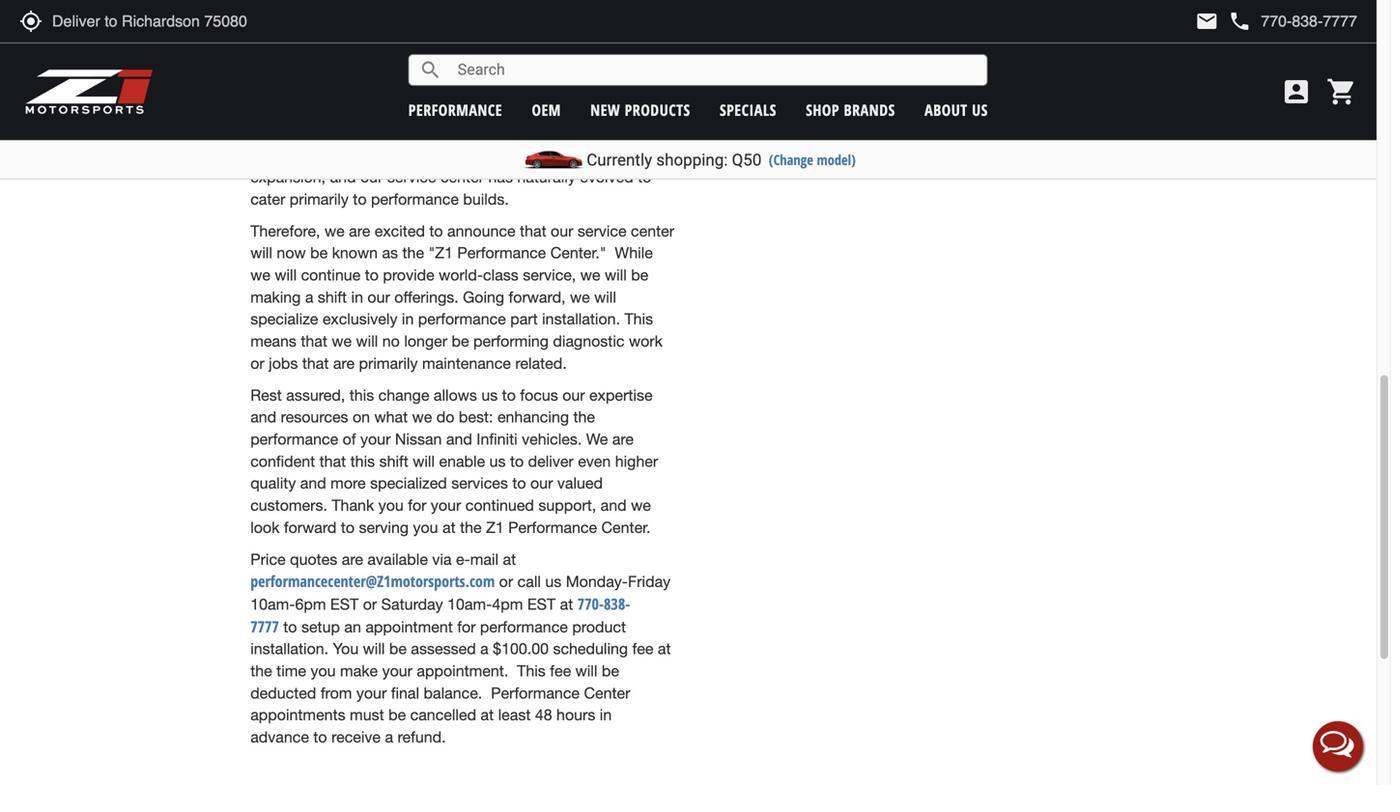 Task type: describe. For each thing, give the bounding box(es) containing it.
to down the thank
[[341, 519, 355, 537]]

part
[[510, 310, 538, 328]]

appointments
[[250, 706, 345, 724]]

thank
[[332, 497, 374, 514]]

a left $100.00
[[480, 640, 489, 658]]

of inside rest assured, this change allows us to focus our expertise and resources on what we do best: enhancing the performance of your nissan and infiniti vehicles. we are confident that this shift will enable us to deliver even higher quality and more specialized services to our valued customers. thank you for your continued support, and we look forward to serving you at the z1 performance center.
[[343, 430, 356, 448]]

going
[[463, 288, 504, 306]]

specialize
[[250, 310, 318, 328]]

the inside unlike others who have shifted their focus solely to online sales, we at z1 have made significant investments in expanding our shop, hiring more technicians, and taking on more work. we have also been rapidly growing our product development team, resulting in the creation of over 120 unique products each year. as a result, our technical resources have been increasingly devoted to product expansion, and our service center has naturally evolved to cater primarily to performance builds.
[[467, 102, 489, 120]]

our up 'over'
[[577, 80, 600, 98]]

specialized
[[370, 475, 447, 492]]

1 10am- from the left
[[250, 596, 295, 613]]

naturally
[[517, 168, 576, 186]]

to setup an appointment for performance product installation. you will be assessed a $100.00 scheduling fee at the time you make your appointment.  this fee will be deducted from your final balance.  performance center appointments must be cancelled at least 48 hours in advance to receive a refund.
[[250, 618, 671, 746]]

smartphone
[[702, 56, 725, 79]]

be up continue
[[310, 244, 328, 262]]

to up continued
[[512, 475, 526, 492]]

be down appointment
[[389, 640, 407, 658]]

and up the enable
[[446, 430, 472, 448]]

and right expansion, in the top left of the page
[[330, 168, 356, 186]]

in up as
[[451, 102, 463, 120]]

installation. inside 'to setup an appointment for performance product installation. you will be assessed a $100.00 scheduling fee at the time you make your appointment.  this fee will be deducted from your final balance.  performance center appointments must be cancelled at least 48 hours in advance to receive a refund.'
[[250, 640, 329, 658]]

us
[[972, 100, 988, 120]]

performance up as
[[408, 100, 502, 120]]

will down while
[[605, 266, 627, 284]]

make
[[340, 662, 378, 680]]

1 vertical spatial us
[[489, 452, 506, 470]]

allows
[[434, 386, 477, 404]]

48
[[535, 706, 552, 724]]

solely
[[544, 14, 584, 32]]

us inside or call us monday-friday 10am-6pm est or saturday 10am-4pm est at
[[545, 573, 562, 591]]

shifted
[[416, 14, 463, 32]]

120
[[605, 102, 631, 120]]

we up known
[[325, 222, 345, 240]]

product inside 'to setup an appointment for performance product installation. you will be assessed a $100.00 scheduling fee at the time you make your appointment.  this fee will be deducted from your final balance.  performance center appointments must be cancelled at least 48 hours in advance to receive a refund.'
[[572, 618, 626, 636]]

cater
[[250, 190, 285, 208]]

to up known
[[353, 190, 367, 208]]

infiniti
[[477, 430, 518, 448]]

your up final
[[382, 662, 412, 680]]

known
[[332, 244, 378, 262]]

to down infiniti
[[510, 452, 524, 470]]

to right solely
[[588, 14, 602, 32]]

a inside therefore, we are excited to announce that our service center will now be known as the "z1 performance center."  while we will continue to provide world-class service, we will be making a shift in our offerings. going forward, we will specialize exclusively in performance part installation. this means that we will no longer be performing diagnostic work or jobs that are primarily maintenance related.
[[305, 288, 313, 306]]

at inside unlike others who have shifted their focus solely to online sales, we at z1 have made significant investments in expanding our shop, hiring more technicians, and taking on more work. we have also been rapidly growing our product development team, resulting in the creation of over 120 unique products each year. as a result, our technical resources have been increasingly devoted to product expansion, and our service center has naturally evolved to cater primarily to performance builds.
[[319, 36, 332, 54]]

expansion,
[[250, 168, 326, 186]]

customers.
[[250, 497, 327, 514]]

will up the diagnostic
[[594, 288, 616, 306]]

united states of america
[[745, 32, 876, 51]]

our down related.
[[562, 386, 585, 404]]

who
[[345, 14, 375, 32]]

the inside 'to setup an appointment for performance product installation. you will be assessed a $100.00 scheduling fee at the time you make your appointment.  this fee will be deducted from your final balance.  performance center appointments must be cancelled at least 48 hours in advance to receive a refund.'
[[250, 662, 272, 680]]

primarily inside unlike others who have shifted their focus solely to online sales, we at z1 have made significant investments in expanding our shop, hiring more technicians, and taking on more work. we have also been rapidly growing our product development team, resulting in the creation of over 120 unique products each year. as a result, our technical resources have been increasingly devoted to product expansion, and our service center has naturally evolved to cater primarily to performance builds.
[[290, 190, 349, 208]]

performancecenter@z1motorsports.com link
[[250, 571, 495, 592]]

therefore,
[[250, 222, 320, 240]]

of inside unlike others who have shifted their focus solely to online sales, we at z1 have made significant investments in expanding our shop, hiring more technicians, and taking on more work. we have also been rapidly growing our product development team, resulting in the creation of over 120 unique products each year. as a result, our technical resources have been increasingly devoted to product expansion, and our service center has naturally evolved to cater primarily to performance builds.
[[553, 102, 567, 120]]

will left now
[[250, 244, 272, 262]]

our up exclusively
[[368, 288, 390, 306]]

quality
[[250, 475, 296, 492]]

770-838- 7777
[[250, 594, 630, 637]]

we up center.
[[631, 497, 651, 514]]

we right service,
[[580, 266, 600, 284]]

shop
[[806, 100, 840, 120]]

770- for 770-838- 7777
[[577, 594, 604, 614]]

will up make
[[363, 640, 385, 658]]

rest assured, this change allows us to focus our expertise and resources on what we do best: enhancing the performance of your nissan and infiniti vehicles. we are confident that this shift will enable us to deliver even higher quality and more specialized services to our valued customers. thank you for your continued support, and we look forward to serving you at the z1 performance center.
[[250, 386, 658, 537]]

that up service,
[[520, 222, 546, 240]]

service,
[[523, 266, 576, 284]]

no
[[382, 332, 400, 350]]

taking
[[596, 58, 638, 76]]

to right evolved
[[638, 168, 651, 186]]

have up shop,
[[359, 36, 392, 54]]

states
[[783, 32, 815, 51]]

our left shop,
[[327, 58, 350, 76]]

oem
[[532, 100, 561, 120]]

shopping_cart link
[[1322, 76, 1357, 107]]

resulting
[[388, 102, 447, 120]]

we down service,
[[570, 288, 590, 306]]

a inside unlike others who have shifted their focus solely to online sales, we at z1 have made significant investments in expanding our shop, hiring more technicians, and taking on more work. we have also been rapidly growing our product development team, resulting in the creation of over 120 unique products each year. as a result, our technical resources have been increasingly devoted to product expansion, and our service center has naturally evolved to cater primarily to performance builds.
[[464, 124, 472, 142]]

america
[[832, 32, 876, 51]]

performancecenter@z1motorsports.com link
[[735, 84, 967, 107]]

builds.
[[463, 190, 509, 208]]

over
[[571, 102, 601, 120]]

2 10am- from the left
[[447, 596, 492, 613]]

and up center.
[[601, 497, 627, 514]]

cancelled
[[410, 706, 476, 724]]

at inside or call us monday-friday 10am-6pm est or saturday 10am-4pm est at
[[560, 596, 573, 613]]

world-
[[439, 266, 483, 284]]

receive
[[331, 728, 381, 746]]

or call us monday-friday 10am-6pm est or saturday 10am-4pm est at
[[250, 573, 671, 613]]

770- for 770-838-7777
[[745, 56, 768, 75]]

performance inside rest assured, this change allows us to focus our expertise and resources on what we do best: enhancing the performance of your nissan and infiniti vehicles. we are confident that this shift will enable us to deliver even higher quality and more specialized services to our valued customers. thank you for your continued support, and we look forward to serving you at the z1 performance center.
[[250, 430, 338, 448]]

shop brands
[[806, 100, 895, 120]]

your down what on the bottom of page
[[360, 430, 391, 448]]

higher
[[615, 452, 658, 470]]

sales,
[[250, 36, 290, 54]]

advance
[[250, 728, 309, 746]]

more inside rest assured, this change allows us to focus our expertise and resources on what we do best: enhancing the performance of your nissan and infiniti vehicles. we are confident that this shift will enable us to deliver even higher quality and more specialized services to our valued customers. thank you for your continued support, and we look forward to serving you at the z1 performance center.
[[331, 475, 366, 492]]

final
[[391, 684, 419, 702]]

1 vertical spatial or
[[499, 573, 513, 591]]

phone link
[[1228, 10, 1357, 33]]

have up made
[[379, 14, 412, 32]]

our down "deliver"
[[530, 475, 553, 492]]

1 est from the left
[[330, 596, 359, 613]]

1 horizontal spatial or
[[363, 596, 377, 613]]

currently shopping: q50 (change model)
[[587, 150, 856, 170]]

this inside therefore, we are excited to announce that our service center will now be known as the "z1 performance center."  while we will continue to provide world-class service, we will be making a shift in our offerings. going forward, we will specialize exclusively in performance part installation. this means that we will no longer be performing diagnostic work or jobs that are primarily maintenance related.
[[625, 310, 653, 328]]

you
[[333, 640, 359, 658]]

and down investments
[[566, 58, 592, 76]]

0 vertical spatial this
[[349, 386, 374, 404]]

deliver
[[528, 452, 574, 470]]

7777 for 770-838-7777
[[791, 56, 816, 75]]

must
[[350, 706, 384, 724]]

resources inside rest assured, this change allows us to focus our expertise and resources on what we do best: enhancing the performance of your nissan and infiniti vehicles. we are confident that this shift will enable us to deliver even higher quality and more specialized services to our valued customers. thank you for your continued support, and we look forward to serving you at the z1 performance center.
[[281, 408, 348, 426]]

devoted
[[484, 146, 540, 164]]

the up e-
[[460, 519, 482, 537]]

currently
[[587, 150, 652, 170]]

your up must
[[356, 684, 387, 702]]

continued
[[465, 497, 534, 514]]

evolved
[[580, 168, 633, 186]]

to up naturally
[[545, 146, 558, 164]]

we up making
[[250, 266, 270, 284]]

are inside price quotes are available via e-mail at performancecenter@z1motorsports.com
[[342, 550, 363, 568]]

now
[[277, 244, 306, 262]]

rapidly
[[467, 80, 513, 98]]

be up maintenance
[[452, 332, 469, 350]]

enable
[[439, 452, 485, 470]]

center inside unlike others who have shifted their focus solely to online sales, we at z1 have made significant investments in expanding our shop, hiring more technicians, and taking on more work. we have also been rapidly growing our product development team, resulting in the creation of over 120 unique products each year. as a result, our technical resources have been increasingly devoted to product expansion, and our service center has naturally evolved to cater primarily to performance builds.
[[440, 168, 484, 186]]

a left refund. at the bottom of the page
[[385, 728, 393, 746]]

maintenance
[[422, 354, 511, 372]]

1 horizontal spatial products
[[625, 100, 690, 120]]

z1 inside rest assured, this change allows us to focus our expertise and resources on what we do best: enhancing the performance of your nissan and infiniti vehicles. we are confident that this shift will enable us to deliver even higher quality and more specialized services to our valued customers. thank you for your continued support, and we look forward to serving you at the z1 performance center.
[[486, 519, 504, 537]]

serving
[[359, 519, 409, 537]]

united states of america link
[[735, 0, 914, 51]]

to down appointments
[[313, 728, 327, 746]]

announce
[[447, 222, 516, 240]]

result,
[[476, 124, 518, 142]]

best:
[[459, 408, 493, 426]]

that inside rest assured, this change allows us to focus our expertise and resources on what we do best: enhancing the performance of your nissan and infiniti vehicles. we are confident that this shift will enable us to deliver even higher quality and more specialized services to our valued customers. thank you for your continued support, and we look forward to serving you at the z1 performance center.
[[319, 452, 346, 470]]

via
[[432, 550, 452, 568]]

770-838-7777
[[745, 56, 816, 75]]

installation. inside therefore, we are excited to announce that our service center will now be known as the "z1 performance center."  while we will continue to provide world-class service, we will be making a shift in our offerings. going forward, we will specialize exclusively in performance part installation. this means that we will no longer be performing diagnostic work or jobs that are primarily maintenance related.
[[542, 310, 620, 328]]

work
[[629, 332, 663, 350]]

that down specialize
[[301, 332, 327, 350]]

center
[[584, 684, 630, 702]]

offerings.
[[394, 288, 459, 306]]

shopping_cart
[[1326, 76, 1357, 107]]

shopping:
[[656, 150, 728, 170]]

friday
[[628, 573, 671, 591]]

new
[[590, 100, 620, 120]]



Task type: vqa. For each thing, say whether or not it's contained in the screenshot.
result,
yes



Task type: locate. For each thing, give the bounding box(es) containing it.
fee right scheduling
[[632, 640, 654, 658]]

product down technical
[[563, 146, 617, 164]]

are up higher at the bottom of the page
[[612, 430, 634, 448]]

2 vertical spatial performance
[[491, 684, 580, 702]]

at up 4pm
[[503, 550, 516, 568]]

0 vertical spatial we
[[332, 80, 354, 98]]

focus inside rest assured, this change allows us to focus our expertise and resources on what we do best: enhancing the performance of your nissan and infiniti vehicles. we are confident that this shift will enable us to deliver even higher quality and more specialized services to our valued customers. thank you for your continued support, and we look forward to serving you at the z1 performance center.
[[520, 386, 558, 404]]

products inside unlike others who have shifted their focus solely to online sales, we at z1 have made significant investments in expanding our shop, hiring more technicians, and taking on more work. we have also been rapidly growing our product development team, resulting in the creation of over 120 unique products each year. as a result, our technical resources have been increasingly devoted to product expansion, and our service center has naturally evolved to cater primarily to performance builds.
[[301, 124, 363, 142]]

do
[[436, 408, 455, 426]]

10am- down e-
[[447, 596, 492, 613]]

1 horizontal spatial est
[[527, 596, 556, 613]]

1 horizontal spatial you
[[378, 497, 404, 514]]

year.
[[405, 124, 437, 142]]

focus inside unlike others who have shifted their focus solely to online sales, we at z1 have made significant investments in expanding our shop, hiring more technicians, and taking on more work. we have also been rapidly growing our product development team, resulting in the creation of over 120 unique products each year. as a result, our technical resources have been increasingly devoted to product expansion, and our service center has naturally evolved to cater primarily to performance builds.
[[502, 14, 540, 32]]

mail left phone
[[1195, 10, 1219, 33]]

performance up the confident
[[250, 430, 338, 448]]

1 vertical spatial focus
[[520, 386, 558, 404]]

to up enhancing
[[502, 386, 516, 404]]

2 est from the left
[[527, 596, 556, 613]]

account_box link
[[1276, 76, 1317, 107]]

0 vertical spatial of
[[818, 32, 829, 51]]

will inside rest assured, this change allows us to focus our expertise and resources on what we do best: enhancing the performance of your nissan and infiniti vehicles. we are confident that this shift will enable us to deliver even higher quality and more specialized services to our valued customers. thank you for your continued support, and we look forward to serving you at the z1 performance center.
[[413, 452, 435, 470]]

also
[[396, 80, 424, 98]]

838- for 770-838-7777
[[768, 56, 791, 75]]

2 horizontal spatial of
[[818, 32, 829, 51]]

1 vertical spatial service
[[578, 222, 627, 240]]

0 vertical spatial more
[[439, 58, 475, 76]]

we inside rest assured, this change allows us to focus our expertise and resources on what we do best: enhancing the performance of your nissan and infiniti vehicles. we are confident that this shift will enable us to deliver even higher quality and more specialized services to our valued customers. thank you for your continued support, and we look forward to serving you at the z1 performance center.
[[586, 430, 608, 448]]

0 horizontal spatial est
[[330, 596, 359, 613]]

the down rapidly at the left top of the page
[[467, 102, 489, 120]]

838- for 770-838- 7777
[[604, 594, 630, 614]]

center
[[440, 168, 484, 186], [631, 222, 674, 240]]

0 horizontal spatial you
[[311, 662, 336, 680]]

1 vertical spatial product
[[563, 146, 617, 164]]

1 horizontal spatial 10am-
[[447, 596, 492, 613]]

work.
[[290, 80, 328, 98]]

1 vertical spatial products
[[301, 124, 363, 142]]

resources down 'assured,'
[[281, 408, 348, 426]]

products down the team,
[[301, 124, 363, 142]]

assured,
[[286, 386, 345, 404]]

performance inside therefore, we are excited to announce that our service center will now be known as the "z1 performance center."  while we will continue to provide world-class service, we will be making a shift in our offerings. going forward, we will specialize exclusively in performance part installation. this means that we will no longer be performing diagnostic work or jobs that are primarily maintenance related.
[[457, 244, 546, 262]]

0 horizontal spatial center
[[440, 168, 484, 186]]

to down known
[[365, 266, 379, 284]]

on inside unlike others who have shifted their focus solely to online sales, we at z1 have made significant investments in expanding our shop, hiring more technicians, and taking on more work. we have also been rapidly growing our product development team, resulting in the creation of over 120 unique products each year. as a result, our technical resources have been increasingly devoted to product expansion, and our service center has naturally evolved to cater primarily to performance builds.
[[643, 58, 660, 76]]

our down each
[[360, 168, 383, 186]]

to up "z1
[[429, 222, 443, 240]]

1 horizontal spatial more
[[331, 475, 366, 492]]

online
[[606, 14, 647, 32]]

1 vertical spatial you
[[413, 519, 438, 537]]

the up vehicles.
[[573, 408, 595, 426]]

6pm
[[295, 596, 326, 613]]

7777 for 770-838- 7777
[[250, 616, 279, 637]]

service up while
[[578, 222, 627, 240]]

to down 6pm
[[283, 618, 297, 636]]

and
[[566, 58, 592, 76], [330, 168, 356, 186], [250, 408, 276, 426], [446, 430, 472, 448], [300, 475, 326, 492], [601, 497, 627, 514]]

your
[[360, 430, 391, 448], [431, 497, 461, 514], [382, 662, 412, 680], [356, 684, 387, 702]]

will down now
[[275, 266, 297, 284]]

1 vertical spatial 838-
[[604, 594, 630, 614]]

for inside 'to setup an appointment for performance product installation. you will be assessed a $100.00 scheduling fee at the time you make your appointment.  this fee will be deducted from your final balance.  performance center appointments must be cancelled at least 48 hours in advance to receive a refund.'
[[457, 618, 476, 636]]

rest
[[250, 386, 282, 404]]

0 vertical spatial focus
[[502, 14, 540, 32]]

1 horizontal spatial 838-
[[768, 56, 791, 75]]

expertise
[[589, 386, 653, 404]]

1 vertical spatial been
[[359, 146, 394, 164]]

1 vertical spatial this
[[517, 662, 546, 680]]

770-838- 7777 link
[[250, 594, 630, 637]]

0 vertical spatial center
[[440, 168, 484, 186]]

specials
[[720, 100, 777, 120]]

this inside 'to setup an appointment for performance product installation. you will be assessed a $100.00 scheduling fee at the time you make your appointment.  this fee will be deducted from your final balance.  performance center appointments must be cancelled at least 48 hours in advance to receive a refund.'
[[517, 662, 546, 680]]

z1 inside unlike others who have shifted their focus solely to online sales, we at z1 have made significant investments in expanding our shop, hiring more technicians, and taking on more work. we have also been rapidly growing our product development team, resulting in the creation of over 120 unique products each year. as a result, our technical resources have been increasingly devoted to product expansion, and our service center has naturally evolved to cater primarily to performance builds.
[[336, 36, 354, 54]]

1 vertical spatial this
[[350, 452, 375, 470]]

on inside rest assured, this change allows us to focus our expertise and resources on what we do best: enhancing the performance of your nissan and infiniti vehicles. we are confident that this shift will enable us to deliver even higher quality and more specialized services to our valued customers. thank you for your continued support, and we look forward to serving you at the z1 performance center.
[[353, 408, 370, 426]]

770- inside 770-838- 7777
[[577, 594, 604, 614]]

that up 'assured,'
[[302, 354, 329, 372]]

installation. up the diagnostic
[[542, 310, 620, 328]]

0 horizontal spatial 838-
[[604, 594, 630, 614]]

setup
[[301, 618, 340, 636]]

and down rest
[[250, 408, 276, 426]]

at
[[319, 36, 332, 54], [442, 519, 456, 537], [503, 550, 516, 568], [560, 596, 573, 613], [658, 640, 671, 658], [481, 706, 494, 724]]

2 vertical spatial more
[[331, 475, 366, 492]]

0 horizontal spatial this
[[517, 662, 546, 680]]

this down $100.00
[[517, 662, 546, 680]]

excited
[[375, 222, 425, 240]]

1 vertical spatial z1
[[486, 519, 504, 537]]

0 vertical spatial you
[[378, 497, 404, 514]]

2 vertical spatial us
[[545, 573, 562, 591]]

we down exclusively
[[332, 332, 352, 350]]

therefore, we are excited to announce that our service center will now be known as the "z1 performance center."  while we will continue to provide world-class service, we will be making a shift in our offerings. going forward, we will specialize exclusively in performance part installation. this means that we will no longer be performing diagnostic work or jobs that are primarily maintenance related.
[[250, 222, 674, 372]]

service inside therefore, we are excited to announce that our service center will now be known as the "z1 performance center."  while we will continue to provide world-class service, we will be making a shift in our offerings. going forward, we will specialize exclusively in performance part installation. this means that we will no longer be performing diagnostic work or jobs that are primarily maintenance related.
[[578, 222, 627, 240]]

center down increasingly
[[440, 168, 484, 186]]

performancecenter@z1motorsports.com
[[250, 571, 495, 592]]

0 vertical spatial this
[[625, 310, 653, 328]]

1 horizontal spatial mail
[[1195, 10, 1219, 33]]

creation
[[493, 102, 549, 120]]

as
[[382, 244, 398, 262]]

expanding
[[250, 58, 323, 76]]

for up assessed
[[457, 618, 476, 636]]

0 vertical spatial us
[[481, 386, 498, 404]]

fee down scheduling
[[550, 662, 571, 680]]

center.
[[601, 519, 651, 537]]

been up performance link
[[428, 80, 463, 98]]

look
[[250, 519, 280, 537]]

you up serving
[[378, 497, 404, 514]]

search
[[419, 58, 442, 82]]

1 vertical spatial shift
[[379, 452, 408, 470]]

about us
[[925, 100, 988, 120]]

exclusively
[[323, 310, 397, 328]]

oem link
[[532, 100, 561, 120]]

0 horizontal spatial or
[[250, 354, 264, 372]]

0 horizontal spatial of
[[343, 430, 356, 448]]

we
[[294, 36, 315, 54], [325, 222, 345, 240], [250, 266, 270, 284], [580, 266, 600, 284], [570, 288, 590, 306], [332, 332, 352, 350], [412, 408, 432, 426], [631, 497, 651, 514]]

0 vertical spatial 770-
[[745, 56, 768, 75]]

1 horizontal spatial z1
[[486, 519, 504, 537]]

performance inside therefore, we are excited to announce that our service center will now be known as the "z1 performance center."  while we will continue to provide world-class service, we will be making a shift in our offerings. going forward, we will specialize exclusively in performance part installation. this means that we will no longer be performing diagnostic work or jobs that are primarily maintenance related.
[[418, 310, 506, 328]]

phone
[[1228, 10, 1251, 33]]

1 vertical spatial fee
[[550, 662, 571, 680]]

their
[[467, 14, 497, 32]]

quotes
[[290, 550, 337, 568]]

time
[[276, 662, 306, 680]]

nissan
[[395, 430, 442, 448]]

performance up excited
[[371, 190, 459, 208]]

the
[[467, 102, 489, 120], [402, 244, 424, 262], [573, 408, 595, 426], [460, 519, 482, 537], [250, 662, 272, 680]]

0 vertical spatial resources
[[250, 146, 318, 164]]

are up performancecenter@z1motorsports.com link
[[342, 550, 363, 568]]

primarily down no
[[359, 354, 418, 372]]

0 vertical spatial mail
[[1195, 10, 1219, 33]]

0 horizontal spatial on
[[353, 408, 370, 426]]

performance inside rest assured, this change allows us to focus our expertise and resources on what we do best: enhancing the performance of your nissan and infiniti vehicles. we are confident that this shift will enable us to deliver even higher quality and more specialized services to our valued customers. thank you for your continued support, and we look forward to serving you at the z1 performance center.
[[508, 519, 597, 537]]

1 horizontal spatial of
[[553, 102, 567, 120]]

1 horizontal spatial this
[[625, 310, 653, 328]]

in up taking
[[601, 36, 613, 54]]

in down center
[[600, 706, 612, 724]]

1 horizontal spatial for
[[457, 618, 476, 636]]

1 vertical spatial for
[[457, 618, 476, 636]]

770- down the monday-
[[577, 594, 604, 614]]

service inside unlike others who have shifted their focus solely to online sales, we at z1 have made significant investments in expanding our shop, hiring more technicians, and taking on more work. we have also been rapidly growing our product development team, resulting in the creation of over 120 unique products each year. as a result, our technical resources have been increasingly devoted to product expansion, and our service center has naturally evolved to cater primarily to performance builds.
[[387, 168, 436, 186]]

of left 'over'
[[553, 102, 567, 120]]

0 horizontal spatial for
[[408, 497, 426, 514]]

will down exclusively
[[356, 332, 378, 350]]

diagnostic
[[553, 332, 625, 350]]

0 vertical spatial products
[[625, 100, 690, 120]]

838- inside 770-838- 7777
[[604, 594, 630, 614]]

are up 'assured,'
[[333, 354, 355, 372]]

shift inside therefore, we are excited to announce that our service center will now be known as the "z1 performance center."  while we will continue to provide world-class service, we will be making a shift in our offerings. going forward, we will specialize exclusively in performance part installation. this means that we will no longer be performing diagnostic work or jobs that are primarily maintenance related.
[[318, 288, 347, 306]]

$100.00
[[493, 640, 549, 658]]

confident
[[250, 452, 315, 470]]

1 vertical spatial 770-
[[577, 594, 604, 614]]

0 horizontal spatial been
[[359, 146, 394, 164]]

0 vertical spatial product
[[604, 80, 658, 98]]

you inside 'to setup an appointment for performance product installation. you will be assessed a $100.00 scheduling fee at the time you make your appointment.  this fee will be deducted from your final balance.  performance center appointments must be cancelled at least 48 hours in advance to receive a refund.'
[[311, 662, 336, 680]]

0 horizontal spatial shift
[[318, 288, 347, 306]]

770- down the united
[[745, 56, 768, 75]]

0 vertical spatial service
[[387, 168, 436, 186]]

mail phone
[[1195, 10, 1251, 33]]

you
[[378, 497, 404, 514], [413, 519, 438, 537], [311, 662, 336, 680]]

mail inside price quotes are available via e-mail at performancecenter@z1motorsports.com
[[470, 550, 499, 568]]

1 vertical spatial center
[[631, 222, 674, 240]]

for inside rest assured, this change allows us to focus our expertise and resources on what we do best: enhancing the performance of your nissan and infiniti vehicles. we are confident that this shift will enable us to deliver even higher quality and more specialized services to our valued customers. thank you for your continued support, and we look forward to serving you at the z1 performance center.
[[408, 497, 426, 514]]

we up nissan
[[412, 408, 432, 426]]

of down 'assured,'
[[343, 430, 356, 448]]

more down significant
[[439, 58, 475, 76]]

are inside rest assured, this change allows us to focus our expertise and resources on what we do best: enhancing the performance of your nissan and infiniti vehicles. we are confident that this shift will enable us to deliver even higher quality and more specialized services to our valued customers. thank you for your continued support, and we look forward to serving you at the z1 performance center.
[[612, 430, 634, 448]]

at up via at left bottom
[[442, 519, 456, 537]]

or inside therefore, we are excited to announce that our service center will now be known as the "z1 performance center."  while we will continue to provide world-class service, we will be making a shift in our offerings. going forward, we will specialize exclusively in performance part installation. this means that we will no longer be performing diagnostic work or jobs that are primarily maintenance related.
[[250, 354, 264, 372]]

1 vertical spatial 7777
[[250, 616, 279, 637]]

investments
[[513, 36, 597, 54]]

even
[[578, 452, 611, 470]]

7777 inside 770-838- 7777
[[250, 616, 279, 637]]

product
[[604, 80, 658, 98], [563, 146, 617, 164], [572, 618, 626, 636]]

performance inside unlike others who have shifted their focus solely to online sales, we at z1 have made significant investments in expanding our shop, hiring more technicians, and taking on more work. we have also been rapidly growing our product development team, resulting in the creation of over 120 unique products each year. as a result, our technical resources have been increasingly devoted to product expansion, and our service center has naturally evolved to cater primarily to performance builds.
[[371, 190, 459, 208]]

support,
[[538, 497, 596, 514]]

our up service,
[[551, 222, 573, 240]]

1 horizontal spatial 7777
[[791, 56, 816, 75]]

this
[[349, 386, 374, 404], [350, 452, 375, 470]]

838- down the monday-
[[604, 594, 630, 614]]

7777
[[791, 56, 816, 75], [250, 616, 279, 637]]

1 horizontal spatial primarily
[[359, 354, 418, 372]]

hours
[[557, 706, 595, 724]]

1 horizontal spatial center
[[631, 222, 674, 240]]

valued
[[557, 475, 603, 492]]

us down infiniti
[[489, 452, 506, 470]]

1 horizontal spatial fee
[[632, 640, 654, 658]]

0 vertical spatial installation.
[[542, 310, 620, 328]]

0 vertical spatial z1
[[336, 36, 354, 54]]

a down continue
[[305, 288, 313, 306]]

while
[[615, 244, 653, 262]]

products right new
[[625, 100, 690, 120]]

of inside united states of america link
[[818, 32, 829, 51]]

0 vertical spatial for
[[408, 497, 426, 514]]

e-
[[456, 550, 470, 568]]

Search search field
[[442, 55, 987, 85]]

the inside therefore, we are excited to announce that our service center will now be known as the "z1 performance center."  while we will continue to provide world-class service, we will be making a shift in our offerings. going forward, we will specialize exclusively in performance part installation. this means that we will no longer be performing diagnostic work or jobs that are primarily maintenance related.
[[402, 244, 424, 262]]

forward,
[[509, 288, 566, 306]]

primarily inside therefore, we are excited to announce that our service center will now be known as the "z1 performance center."  while we will continue to provide world-class service, we will be making a shift in our offerings. going forward, we will specialize exclusively in performance part installation. this means that we will no longer be performing diagnostic work or jobs that are primarily maintenance related.
[[359, 354, 418, 372]]

1 vertical spatial performance
[[508, 519, 597, 537]]

deducted
[[250, 684, 316, 702]]

at left least
[[481, 706, 494, 724]]

refund.
[[398, 728, 446, 746]]

you up from
[[311, 662, 336, 680]]

our down creation
[[523, 124, 545, 142]]

2 vertical spatial or
[[363, 596, 377, 613]]

z1 motorsports logo image
[[24, 68, 154, 116]]

1 horizontal spatial on
[[643, 58, 660, 76]]

0 vertical spatial 7777
[[791, 56, 816, 75]]

1 horizontal spatial service
[[578, 222, 627, 240]]

and up customers.
[[300, 475, 326, 492]]

1 vertical spatial we
[[586, 430, 608, 448]]

shop,
[[354, 58, 393, 76]]

have down shop,
[[358, 80, 391, 98]]

0 vertical spatial fee
[[632, 640, 654, 658]]

performance inside 'to setup an appointment for performance product installation. you will be assessed a $100.00 scheduling fee at the time you make your appointment.  this fee will be deducted from your final balance.  performance center appointments must be cancelled at least 48 hours in advance to receive a refund.'
[[491, 684, 580, 702]]

0 vertical spatial on
[[643, 58, 660, 76]]

1 vertical spatial on
[[353, 408, 370, 426]]

(change model) link
[[769, 150, 856, 169]]

will down nissan
[[413, 452, 435, 470]]

what
[[374, 408, 408, 426]]

0 horizontal spatial fee
[[550, 662, 571, 680]]

10am-
[[250, 596, 295, 613], [447, 596, 492, 613]]

0 horizontal spatial products
[[301, 124, 363, 142]]

resources up expansion, in the top left of the page
[[250, 146, 318, 164]]

1 vertical spatial primarily
[[359, 354, 418, 372]]

0 horizontal spatial mail
[[470, 550, 499, 568]]

account_box
[[1281, 76, 1312, 107]]

0 horizontal spatial service
[[387, 168, 436, 186]]

0 vertical spatial been
[[428, 80, 463, 98]]

est
[[330, 596, 359, 613], [527, 596, 556, 613]]

z1 down continued
[[486, 519, 504, 537]]

performance up 48
[[491, 684, 580, 702]]

2 horizontal spatial you
[[413, 519, 438, 537]]

forward
[[284, 519, 337, 537]]

have down the team,
[[322, 146, 355, 164]]

1 horizontal spatial installation.
[[542, 310, 620, 328]]

a
[[464, 124, 472, 142], [305, 288, 313, 306], [480, 640, 489, 658], [385, 728, 393, 746]]

will down scheduling
[[575, 662, 597, 680]]

1 horizontal spatial shift
[[379, 452, 408, 470]]

0 vertical spatial performance
[[457, 244, 546, 262]]

installation.
[[542, 310, 620, 328], [250, 640, 329, 658]]

2 vertical spatial you
[[311, 662, 336, 680]]

price
[[250, 550, 286, 568]]

in up longer
[[402, 310, 414, 328]]

are up known
[[349, 222, 370, 240]]

0 horizontal spatial z1
[[336, 36, 354, 54]]

1 vertical spatial more
[[250, 80, 286, 98]]

10am- down price
[[250, 596, 295, 613]]

be down while
[[631, 266, 649, 284]]

0 horizontal spatial 10am-
[[250, 596, 295, 613]]

1 vertical spatial mail
[[470, 550, 499, 568]]

in up exclusively
[[351, 288, 363, 306]]

or down performancecenter@z1motorsports.com link
[[363, 596, 377, 613]]

about us link
[[925, 100, 988, 120]]

we inside unlike others who have shifted their focus solely to online sales, we at z1 have made significant investments in expanding our shop, hiring more technicians, and taking on more work. we have also been rapidly growing our product development team, resulting in the creation of over 120 unique products each year. as a result, our technical resources have been increasingly devoted to product expansion, and our service center has naturally evolved to cater primarily to performance builds.
[[294, 36, 315, 54]]

resources inside unlike others who have shifted their focus solely to online sales, we at z1 have made significant investments in expanding our shop, hiring more technicians, and taking on more work. we have also been rapidly growing our product development team, resulting in the creation of over 120 unique products each year. as a result, our technical resources have been increasingly devoted to product expansion, and our service center has naturally evolved to cater primarily to performance builds.
[[250, 146, 318, 164]]

1 vertical spatial resources
[[281, 408, 348, 426]]

we down 'others'
[[294, 36, 315, 54]]

be down final
[[388, 706, 406, 724]]

class
[[483, 266, 519, 284]]

available
[[367, 550, 428, 568]]

1 vertical spatial of
[[553, 102, 567, 120]]

center inside therefore, we are excited to announce that our service center will now be known as the "z1 performance center."  while we will continue to provide world-class service, we will be making a shift in our offerings. going forward, we will specialize exclusively in performance part installation. this means that we will no longer be performing diagnostic work or jobs that are primarily maintenance related.
[[631, 222, 674, 240]]

7777 up time
[[250, 616, 279, 637]]

made
[[396, 36, 435, 54]]

monday-
[[566, 573, 628, 591]]

performance inside 'to setup an appointment for performance product installation. you will be assessed a $100.00 scheduling fee at the time you make your appointment.  this fee will be deducted from your final balance.  performance center appointments must be cancelled at least 48 hours in advance to receive a refund.'
[[480, 618, 568, 636]]

installation. up time
[[250, 640, 329, 658]]

performance down support,
[[508, 519, 597, 537]]

are
[[349, 222, 370, 240], [333, 354, 355, 372], [612, 430, 634, 448], [342, 550, 363, 568]]

shift up the 'specialized'
[[379, 452, 408, 470]]

0 horizontal spatial primarily
[[290, 190, 349, 208]]

performance link
[[408, 100, 502, 120]]

z1 down who
[[336, 36, 354, 54]]

1 horizontal spatial 770-
[[745, 56, 768, 75]]

we up the team,
[[332, 80, 354, 98]]

0 vertical spatial 838-
[[768, 56, 791, 75]]

we inside unlike others who have shifted their focus solely to online sales, we at z1 have made significant investments in expanding our shop, hiring more technicians, and taking on more work. we have also been rapidly growing our product development team, resulting in the creation of over 120 unique products each year. as a result, our technical resources have been increasingly devoted to product expansion, and our service center has naturally evolved to cater primarily to performance builds.
[[332, 80, 354, 98]]

2 horizontal spatial or
[[499, 573, 513, 591]]

this up work
[[625, 310, 653, 328]]

enhancing
[[497, 408, 569, 426]]

at inside price quotes are available via e-mail at performancecenter@z1motorsports.com
[[503, 550, 516, 568]]

that up the thank
[[319, 452, 346, 470]]

performance up $100.00
[[480, 618, 568, 636]]

have
[[379, 14, 412, 32], [359, 36, 392, 54], [358, 80, 391, 98], [322, 146, 355, 164]]

2 vertical spatial of
[[343, 430, 356, 448]]

service down increasingly
[[387, 168, 436, 186]]

technicians,
[[479, 58, 562, 76]]

related.
[[515, 354, 567, 372]]

0 horizontal spatial 770-
[[577, 594, 604, 614]]

shift inside rest assured, this change allows us to focus our expertise and resources on what we do best: enhancing the performance of your nissan and infiniti vehicles. we are confident that this shift will enable us to deliver even higher quality and more specialized services to our valued customers. thank you for your continued support, and we look forward to serving you at the z1 performance center.
[[379, 452, 408, 470]]

0 vertical spatial shift
[[318, 288, 347, 306]]

2 horizontal spatial more
[[439, 58, 475, 76]]

be up center
[[602, 662, 619, 680]]

your down services
[[431, 497, 461, 514]]

performance down going
[[418, 310, 506, 328]]

in inside 'to setup an appointment for performance product installation. you will be assessed a $100.00 scheduling fee at the time you make your appointment.  this fee will be deducted from your final balance.  performance center appointments must be cancelled at least 48 hours in advance to receive a refund.'
[[600, 706, 612, 724]]

1 horizontal spatial been
[[428, 80, 463, 98]]

0 horizontal spatial 7777
[[250, 616, 279, 637]]

been down each
[[359, 146, 394, 164]]

at down friday
[[658, 640, 671, 658]]

at inside rest assured, this change allows us to focus our expertise and resources on what we do best: enhancing the performance of your nissan and infiniti vehicles. we are confident that this shift will enable us to deliver even higher quality and more specialized services to our valued customers. thank you for your continued support, and we look forward to serving you at the z1 performance center.
[[442, 519, 456, 537]]

increasingly
[[398, 146, 480, 164]]



